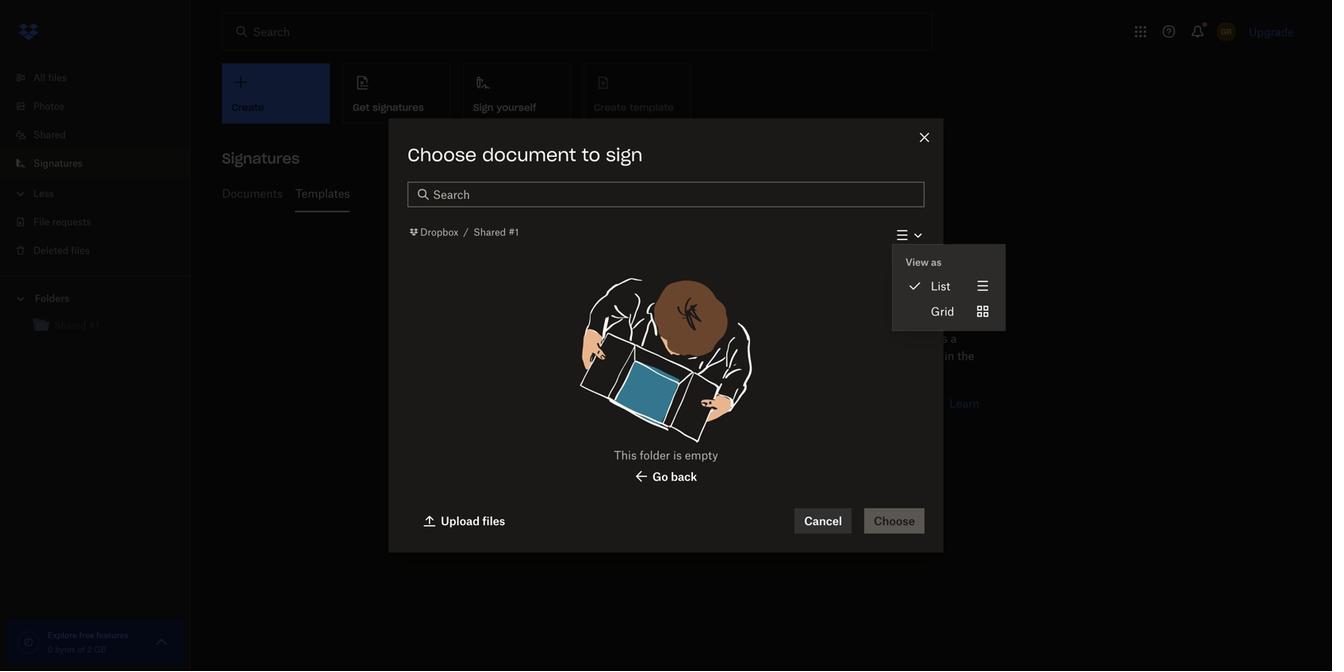 Task type: vqa. For each thing, say whether or not it's contained in the screenshot.
dev-build (1) link
no



Task type: describe. For each thing, give the bounding box(es) containing it.
less
[[33, 188, 54, 200]]

get
[[845, 349, 862, 363]]

list containing all files
[[0, 54, 190, 276]]

1 horizontal spatial it
[[926, 332, 933, 346]]

sign
[[474, 101, 494, 114]]

signatures
[[373, 101, 424, 114]]

templates tab
[[295, 175, 350, 213]]

gb
[[94, 645, 106, 655]]

view as
[[906, 257, 942, 268]]

sign yourself button
[[463, 63, 571, 124]]

photos
[[33, 100, 64, 112]]

1 vertical spatial dropbox
[[840, 397, 885, 411]]

folder
[[640, 449, 671, 463]]

essentials.
[[888, 397, 944, 411]]

templates
[[295, 187, 350, 200]]

1 horizontal spatial signatures
[[222, 150, 300, 168]]

time
[[785, 295, 826, 317]]

with for time
[[832, 295, 871, 317]]

1 vertical spatial it
[[865, 349, 872, 363]]

yourself
[[497, 101, 537, 114]]

save time with templates
[[736, 295, 969, 317]]

folders
[[35, 293, 69, 305]]

#1
[[509, 226, 519, 238]]

choose document to sign dialog
[[389, 119, 1006, 553]]

choose document to sign
[[408, 144, 643, 166]]

sign yourself
[[474, 101, 537, 114]]

folders button
[[0, 286, 190, 310]]

files for deleted files
[[71, 245, 90, 257]]

view
[[906, 257, 929, 268]]

grid
[[931, 305, 955, 318]]

2
[[87, 645, 92, 655]]

free
[[79, 631, 94, 641]]

as inside format a document once, then save it as a template so you can get it signed again in the future.
[[936, 332, 948, 346]]

choose
[[408, 144, 477, 166]]

in
[[945, 349, 955, 363]]

documents tab
[[222, 175, 283, 213]]

dropbox link
[[408, 224, 459, 240]]

grid radio item
[[893, 299, 1006, 324]]

as inside menu
[[932, 257, 942, 268]]

learn more link
[[736, 397, 980, 428]]

save
[[900, 332, 923, 346]]

deleted files
[[33, 245, 90, 257]]

0
[[48, 645, 53, 655]]

then
[[873, 332, 897, 346]]

the
[[958, 349, 975, 363]]

sign
[[606, 144, 643, 166]]

you
[[801, 349, 820, 363]]

1 a from the left
[[777, 332, 783, 346]]

shared link
[[13, 121, 190, 149]]

save
[[736, 295, 780, 317]]

dropbox image
[[13, 16, 44, 48]]

deleted files link
[[13, 236, 190, 265]]

more
[[736, 415, 763, 428]]

shared #1 link
[[474, 224, 519, 240]]

list
[[931, 280, 951, 293]]

of
[[78, 645, 85, 655]]

all files
[[33, 72, 67, 84]]

/ shared #1
[[464, 226, 519, 238]]

signed
[[875, 349, 910, 363]]



Task type: locate. For each thing, give the bounding box(es) containing it.
1 vertical spatial templates
[[759, 397, 811, 411]]

file requests link
[[13, 208, 190, 236]]

document up you
[[786, 332, 839, 346]]

0 horizontal spatial get
[[353, 101, 370, 114]]

document inside format a document once, then save it as a template so you can get it signed again in the future.
[[786, 332, 839, 346]]

get signatures button
[[343, 63, 451, 124]]

1 vertical spatial as
[[936, 332, 948, 346]]

explore
[[48, 631, 77, 641]]

format
[[736, 332, 774, 346]]

all
[[33, 72, 45, 84]]

templates up more on the bottom right of page
[[759, 397, 811, 411]]

it
[[926, 332, 933, 346], [865, 349, 872, 363]]

0 horizontal spatial document
[[482, 144, 577, 166]]

upgrade link
[[1249, 25, 1295, 38]]

get for get signatures
[[353, 101, 370, 114]]

get templates with dropbox essentials.
[[736, 397, 944, 411]]

bytes
[[55, 645, 75, 655]]

it right get
[[865, 349, 872, 363]]

document inside dialog
[[482, 144, 577, 166]]

1 vertical spatial with
[[814, 397, 837, 411]]

get
[[353, 101, 370, 114], [736, 397, 756, 411]]

1 horizontal spatial templates
[[876, 295, 969, 317]]

signatures link
[[13, 149, 190, 178]]

dropbox down format a document once, then save it as a template so you can get it signed again in the future.
[[840, 397, 885, 411]]

with up once,
[[832, 295, 871, 317]]

tab list
[[222, 175, 1288, 213]]

0 horizontal spatial signatures
[[33, 157, 83, 169]]

once,
[[842, 332, 870, 346]]

1 horizontal spatial files
[[71, 245, 90, 257]]

upgrade
[[1249, 25, 1295, 38]]

shared
[[33, 129, 66, 141], [474, 226, 506, 238]]

shared right /
[[474, 226, 506, 238]]

list
[[0, 54, 190, 276]]

0 horizontal spatial a
[[777, 332, 783, 346]]

templates down list
[[876, 295, 969, 317]]

0 vertical spatial as
[[932, 257, 942, 268]]

requests
[[52, 216, 91, 228]]

files
[[48, 72, 67, 84], [71, 245, 90, 257]]

1 vertical spatial document
[[786, 332, 839, 346]]

is
[[674, 449, 682, 463]]

dropbox
[[420, 226, 459, 238], [840, 397, 885, 411]]

as right view
[[932, 257, 942, 268]]

1 vertical spatial get
[[736, 397, 756, 411]]

signatures inside list item
[[33, 157, 83, 169]]

0 horizontal spatial dropbox
[[420, 226, 459, 238]]

get up more on the bottom right of page
[[736, 397, 756, 411]]

shared inside choose document to sign dialog
[[474, 226, 506, 238]]

documents
[[222, 187, 283, 200]]

explore free features 0 bytes of 2 gb
[[48, 631, 128, 655]]

empty
[[685, 449, 718, 463]]

with for templates
[[814, 397, 837, 411]]

all files link
[[13, 63, 190, 92]]

signatures up documents
[[222, 150, 300, 168]]

1 vertical spatial files
[[71, 245, 90, 257]]

so
[[786, 349, 798, 363]]

2 a from the left
[[951, 332, 957, 346]]

0 horizontal spatial shared
[[33, 129, 66, 141]]

learn more
[[736, 397, 980, 428]]

1 horizontal spatial a
[[951, 332, 957, 346]]

again
[[913, 349, 942, 363]]

/
[[464, 226, 469, 238]]

1 horizontal spatial document
[[786, 332, 839, 346]]

signatures list item
[[0, 149, 190, 178]]

menu containing list
[[893, 245, 1006, 331]]

0 vertical spatial document
[[482, 144, 577, 166]]

learn
[[950, 397, 980, 411]]

as up the in
[[936, 332, 948, 346]]

0 vertical spatial it
[[926, 332, 933, 346]]

this folder is empty
[[614, 449, 718, 463]]

1 horizontal spatial shared
[[474, 226, 506, 238]]

Search text field
[[433, 186, 916, 204]]

a up the in
[[951, 332, 957, 346]]

list radio item
[[893, 274, 1006, 299]]

1 horizontal spatial get
[[736, 397, 756, 411]]

features
[[96, 631, 128, 641]]

document
[[482, 144, 577, 166], [786, 332, 839, 346]]

file
[[33, 216, 50, 228]]

0 vertical spatial dropbox
[[420, 226, 459, 238]]

1 horizontal spatial dropbox
[[840, 397, 885, 411]]

this
[[614, 449, 637, 463]]

format a document once, then save it as a template so you can get it signed again in the future.
[[736, 332, 975, 380]]

a right 'format'
[[777, 332, 783, 346]]

0 horizontal spatial it
[[865, 349, 872, 363]]

0 vertical spatial with
[[832, 295, 871, 317]]

it up the again
[[926, 332, 933, 346]]

less image
[[13, 186, 29, 202]]

menu inside choose document to sign dialog
[[893, 245, 1006, 331]]

photos link
[[13, 92, 190, 121]]

templates
[[876, 295, 969, 317], [759, 397, 811, 411]]

shared down photos
[[33, 129, 66, 141]]

files right all
[[48, 72, 67, 84]]

a
[[777, 332, 783, 346], [951, 332, 957, 346]]

as
[[932, 257, 942, 268], [936, 332, 948, 346]]

0 vertical spatial templates
[[876, 295, 969, 317]]

get left signatures
[[353, 101, 370, 114]]

quota usage element
[[16, 631, 41, 656]]

with
[[832, 295, 871, 317], [814, 397, 837, 411]]

signatures
[[222, 150, 300, 168], [33, 157, 83, 169]]

files for all files
[[48, 72, 67, 84]]

template
[[736, 349, 783, 363]]

get signatures
[[353, 101, 424, 114]]

to
[[582, 144, 601, 166]]

future.
[[736, 367, 771, 380]]

deleted
[[33, 245, 68, 257]]

1 vertical spatial shared
[[474, 226, 506, 238]]

dropbox left /
[[420, 226, 459, 238]]

signatures up less
[[33, 157, 83, 169]]

0 vertical spatial files
[[48, 72, 67, 84]]

shared inside shared link
[[33, 129, 66, 141]]

get for get templates with dropbox essentials.
[[736, 397, 756, 411]]

with down can
[[814, 397, 837, 411]]

menu
[[893, 245, 1006, 331]]

0 vertical spatial shared
[[33, 129, 66, 141]]

dropbox inside choose document to sign dialog
[[420, 226, 459, 238]]

document down the yourself on the left top
[[482, 144, 577, 166]]

files right the deleted
[[71, 245, 90, 257]]

0 vertical spatial get
[[353, 101, 370, 114]]

0 horizontal spatial files
[[48, 72, 67, 84]]

tab list containing documents
[[222, 175, 1288, 213]]

get inside button
[[353, 101, 370, 114]]

0 horizontal spatial templates
[[759, 397, 811, 411]]

can
[[823, 349, 842, 363]]

file requests
[[33, 216, 91, 228]]



